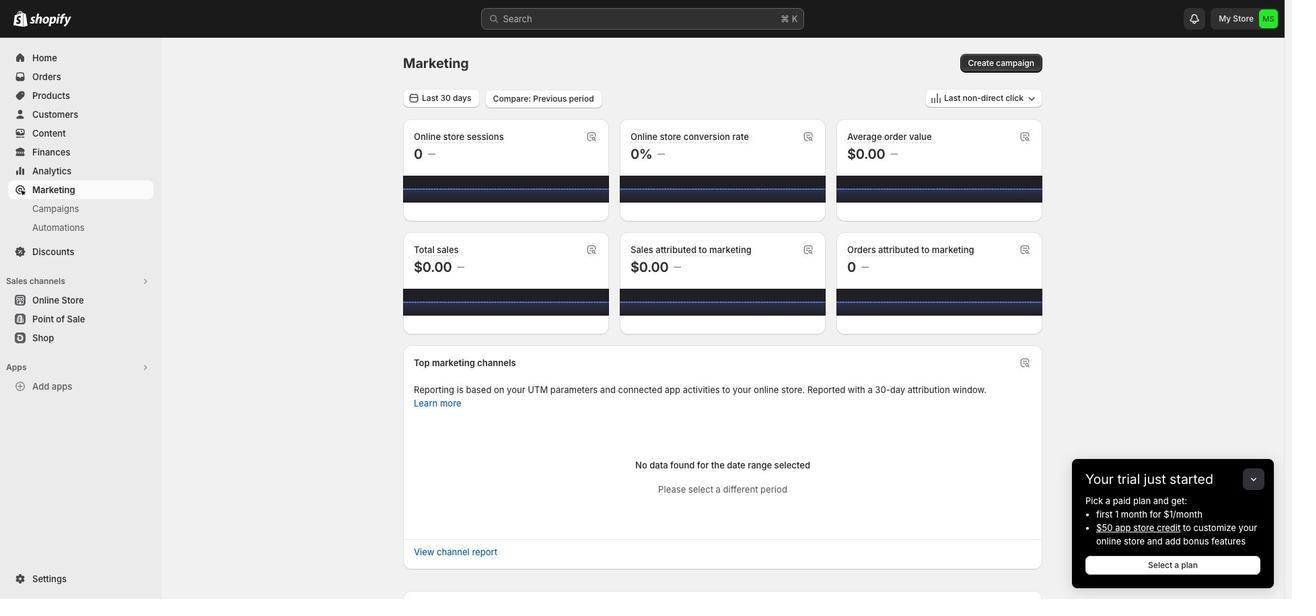 Task type: vqa. For each thing, say whether or not it's contained in the screenshot.
rightmost Shopify image
yes



Task type: describe. For each thing, give the bounding box(es) containing it.
my store image
[[1260, 9, 1279, 28]]

0 horizontal spatial shopify image
[[13, 11, 28, 27]]



Task type: locate. For each thing, give the bounding box(es) containing it.
1 horizontal spatial shopify image
[[30, 13, 71, 27]]

shopify image
[[13, 11, 28, 27], [30, 13, 71, 27]]



